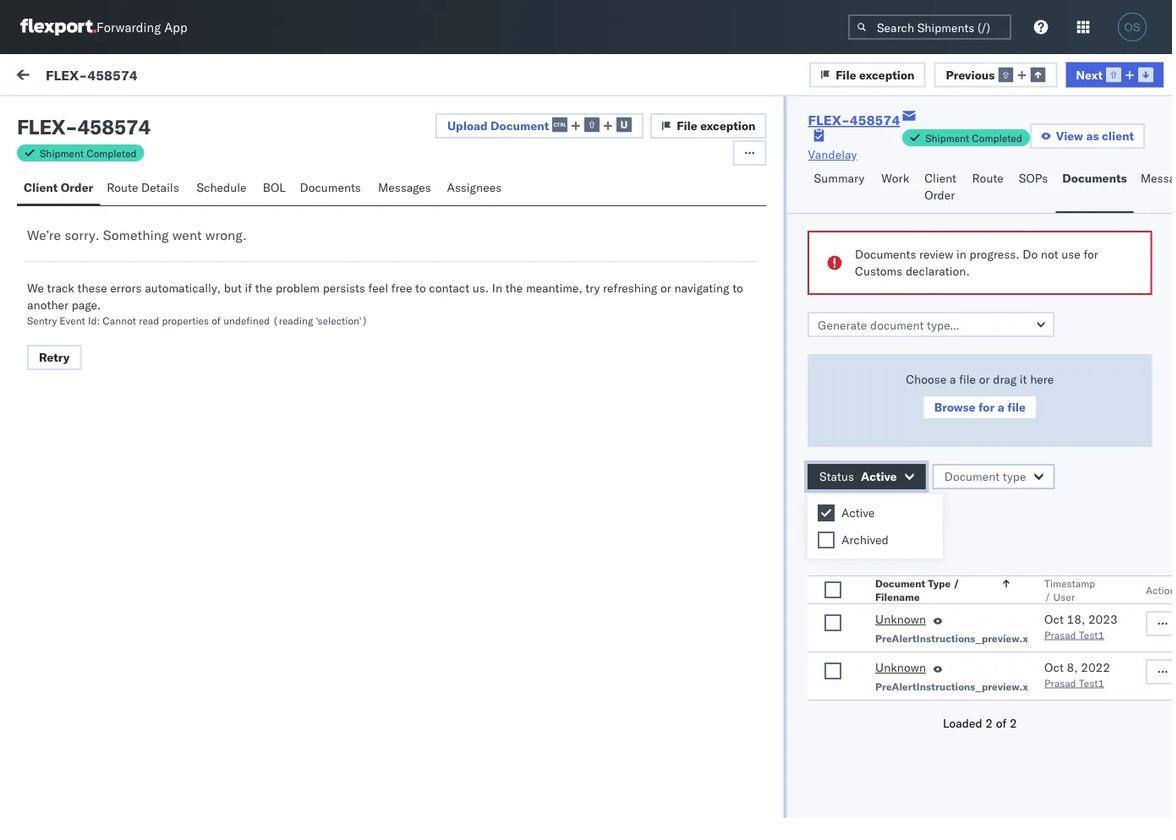 Task type: vqa. For each thing, say whether or not it's contained in the screenshot.
Container Numbers Container
no



Task type: locate. For each thing, give the bounding box(es) containing it.
dec right feel
[[397, 280, 419, 295]]

or left drag
[[979, 372, 990, 387]]

summary button
[[807, 163, 875, 213]]

0 vertical spatial oct
[[1044, 612, 1063, 627]]

1 vertical spatial a
[[997, 400, 1004, 415]]

1 test from the top
[[120, 183, 142, 198]]

1 prealertinstructions_preview.xlsx from the top
[[875, 632, 1042, 645]]

for down "choose a file or drag it here"
[[978, 400, 994, 415]]

unknown for oct 8, 2022
[[875, 660, 926, 675]]

shipment completed
[[925, 132, 1022, 144], [40, 147, 137, 159]]

but
[[224, 281, 242, 296]]

dec for dec 20, 2026, 12:36 am pst
[[397, 199, 419, 214]]

test down cannot
[[120, 345, 142, 360]]

prasad inside oct 18, 2023 prasad test1
[[1044, 629, 1076, 641]]

zhao up automatically,
[[145, 264, 172, 279]]

prasad down 18,
[[1044, 629, 1076, 641]]

or right refreshing
[[660, 281, 671, 296]]

0 horizontal spatial of
[[212, 314, 221, 327]]

another
[[27, 298, 69, 312]]

0 vertical spatial 20,
[[422, 199, 440, 214]]

flex
[[17, 114, 65, 140]]

0 vertical spatial ttt
[[51, 212, 64, 227]]

0 vertical spatial message
[[125, 69, 175, 84]]

message down flex - 458574
[[52, 147, 93, 159]]

2 unknown link from the top
[[875, 660, 926, 680]]

message inside button
[[125, 69, 175, 84]]

dec down messages
[[397, 199, 419, 214]]

message
[[125, 69, 175, 84], [52, 147, 93, 159]]

client up we're
[[24, 180, 58, 195]]

flex- 458574 down type
[[904, 603, 983, 618]]

0 vertical spatial pst
[[537, 199, 558, 214]]

3 resize handle column header from the left
[[876, 141, 896, 819]]

2 the from the left
[[505, 281, 523, 296]]

Search Shipments (/) text field
[[848, 14, 1011, 40]]

am for 12:36
[[515, 199, 534, 214]]

previous button
[[934, 62, 1057, 87]]

unknown link for oct 8, 2022
[[875, 660, 926, 680]]

document for document type / filename
[[875, 577, 925, 590]]

1 vertical spatial jason-test zhao
[[82, 264, 172, 279]]

1 horizontal spatial message
[[125, 69, 175, 84]]

filename
[[875, 591, 919, 603]]

document up "filename"
[[875, 577, 925, 590]]

(0) for internal (0)
[[158, 107, 180, 122]]

0 vertical spatial prealertinstructions_preview.xlsx
[[875, 632, 1042, 645]]

resize handle column header
[[370, 141, 390, 819], [623, 141, 643, 819], [876, 141, 896, 819], [1129, 141, 1149, 819]]

pst right 12:36
[[537, 199, 558, 214]]

2 2026, from the top
[[443, 280, 476, 295]]

active left the 'all'
[[841, 506, 875, 521]]

work for my
[[48, 65, 92, 88]]

assignees button
[[440, 173, 511, 206]]

client order down 'related'
[[925, 171, 957, 203]]

zhao down read
[[145, 345, 172, 360]]

client down 'related'
[[925, 171, 957, 186]]

2 vertical spatial z
[[61, 347, 66, 357]]

1 pst from the top
[[537, 199, 558, 214]]

1 oct from the top
[[1044, 612, 1063, 627]]

1 horizontal spatial or
[[979, 372, 990, 387]]

0 vertical spatial file
[[836, 67, 856, 82]]

0 horizontal spatial exception
[[700, 118, 756, 133]]

internal (0) button
[[107, 100, 190, 133]]

jason- up the these
[[82, 264, 120, 279]]

(0) for external (0)
[[75, 107, 97, 122]]

the right in
[[505, 281, 523, 296]]

2 jason- from the top
[[82, 264, 120, 279]]

summary
[[814, 171, 865, 186]]

route button
[[965, 163, 1012, 213]]

0 vertical spatial test1
[[1078, 629, 1104, 641]]

zhao up the we're sorry. something went wrong.
[[145, 183, 172, 198]]

completed down flex - 458574
[[86, 147, 137, 159]]

documents button down view as client
[[1056, 163, 1134, 213]]

(0) inside external (0) button
[[75, 107, 97, 122]]

test1 inside oct 18, 2023 prasad test1
[[1078, 629, 1104, 641]]

jason-test zhao for dec 20, 2026, 12:35 am pst
[[82, 264, 172, 279]]

flex- 458574 down declaration.
[[904, 280, 983, 295]]

8,
[[1066, 660, 1077, 675]]

1 vertical spatial document
[[944, 469, 999, 484]]

completed up item/shipment
[[972, 132, 1022, 144]]

2 vertical spatial jason-test zhao
[[82, 345, 172, 360]]

1 vertical spatial file
[[677, 118, 697, 133]]

0 vertical spatial shipment completed
[[925, 132, 1022, 144]]

client order button down 'related'
[[918, 163, 965, 213]]

prealertinstructions_preview.xlsx down document type / filename button
[[875, 632, 1042, 645]]

jason-test zhao up errors
[[82, 264, 172, 279]]

1 horizontal spatial 2
[[985, 716, 992, 731]]

1 test1 from the top
[[1078, 629, 1104, 641]]

None checkbox
[[824, 582, 841, 599], [824, 615, 841, 632], [824, 582, 841, 599], [824, 615, 841, 632]]

1 20, from the top
[[422, 199, 440, 214]]

1 horizontal spatial for
[[1083, 247, 1098, 262]]

1 horizontal spatial a
[[997, 400, 1004, 415]]

1 2026, from the top
[[443, 199, 476, 214]]

ttt for dec 20, 2026, 12:35 am pst
[[51, 293, 64, 308]]

prasad for 8,
[[1044, 677, 1076, 690]]

pst left try
[[537, 280, 558, 295]]

to right free
[[415, 281, 426, 296]]

0 vertical spatial or
[[660, 281, 671, 296]]

message up internal (0)
[[125, 69, 175, 84]]

20, down messages
[[422, 199, 440, 214]]

1 resize handle column header from the left
[[370, 141, 390, 819]]

for right "use"
[[1083, 247, 1098, 262]]

(0) right internal
[[158, 107, 180, 122]]

ttt left sorry.
[[51, 212, 64, 227]]

jason-
[[82, 183, 120, 198], [82, 264, 120, 279], [82, 345, 120, 360]]

ttt right we
[[51, 293, 64, 308]]

documents inside documents review in progress. do not use for customs declaration.
[[855, 247, 916, 262]]

2 dec from the top
[[397, 280, 419, 295]]

work for related
[[942, 147, 965, 159]]

j z
[[58, 185, 66, 196], [58, 347, 66, 357]]

a down drag
[[997, 400, 1004, 415]]

j up we're
[[58, 185, 61, 196]]

prasad inside oct 8, 2022 prasad test1
[[1044, 677, 1076, 690]]

j z down event
[[58, 347, 66, 357]]

the right 'if'
[[255, 281, 273, 296]]

1 unknown from the top
[[875, 612, 926, 627]]

1 to from the left
[[415, 281, 426, 296]]

2 pst from the top
[[537, 280, 558, 295]]

/ left user at the bottom
[[1044, 591, 1050, 603]]

work up external (0)
[[48, 65, 92, 88]]

work right 'related'
[[942, 147, 965, 159]]

1 prasad from the top
[[1044, 629, 1076, 641]]

2 j from the top
[[58, 347, 61, 357]]

2 20, from the top
[[422, 280, 440, 295]]

2 flex- 458574 from the top
[[904, 280, 983, 295]]

unknown
[[875, 612, 926, 627], [875, 660, 926, 675]]

2 prealertinstructions_preview.xlsx from the top
[[875, 680, 1042, 693]]

the
[[255, 281, 273, 296], [505, 281, 523, 296]]

document left type
[[944, 469, 999, 484]]

order up sorry.
[[61, 180, 93, 195]]

2 prasad from the top
[[1044, 677, 1076, 690]]

flex-458574 up vandelay on the top right of the page
[[808, 112, 900, 129]]

0 horizontal spatial work
[[48, 65, 92, 88]]

1 vertical spatial -
[[651, 199, 658, 214]]

loaded 2 of 2
[[943, 716, 1017, 731]]

internal
[[113, 107, 155, 122]]

(0)
[[75, 107, 97, 122], [158, 107, 180, 122]]

1 vertical spatial shipment
[[40, 147, 84, 159]]

2 horizontal spatial document
[[944, 469, 999, 484]]

0 horizontal spatial shipment completed
[[40, 147, 137, 159]]

route left details
[[107, 180, 138, 195]]

shipment up "related work item/shipment"
[[925, 132, 969, 144]]

client order for leftmost client order button
[[24, 180, 93, 195]]

work
[[48, 65, 92, 88], [942, 147, 965, 159]]

oct inside oct 18, 2023 prasad test1
[[1044, 612, 1063, 627]]

forwarding
[[96, 19, 161, 35]]

0 vertical spatial of
[[212, 314, 221, 327]]

internal (0)
[[113, 107, 180, 122]]

1 am from the top
[[515, 199, 534, 214]]

dec
[[397, 199, 419, 214], [397, 280, 419, 295]]

0 vertical spatial z
[[61, 185, 66, 196]]

2026, for 12:35
[[443, 280, 476, 295]]

0 horizontal spatial order
[[61, 180, 93, 195]]

j down event
[[58, 347, 61, 357]]

documents for documents review in progress. do not use for customs declaration.
[[855, 247, 916, 262]]

0 horizontal spatial file
[[959, 372, 976, 387]]

1 zhao from the top
[[145, 183, 172, 198]]

file exception
[[836, 67, 915, 82], [677, 118, 756, 133]]

oct left 8,
[[1044, 660, 1063, 675]]

files
[[865, 543, 889, 558]]

1 vertical spatial flex-458574
[[808, 112, 900, 129]]

documents down view as client
[[1062, 171, 1127, 186]]

1 horizontal spatial documents
[[855, 247, 916, 262]]

1 vertical spatial prasad
[[1044, 677, 1076, 690]]

event
[[60, 314, 85, 327]]

use
[[1061, 247, 1080, 262]]

client for leftmost client order button
[[24, 180, 58, 195]]

1 vertical spatial file exception
[[677, 118, 756, 133]]

1 horizontal spatial exception
[[859, 67, 915, 82]]

test
[[120, 183, 142, 198], [120, 264, 142, 279], [120, 345, 142, 360]]

2 unknown from the top
[[875, 660, 926, 675]]

0 vertical spatial -
[[65, 114, 77, 140]]

client order
[[925, 171, 957, 203], [24, 180, 93, 195]]

1 horizontal spatial document
[[875, 577, 925, 590]]

documents up customs
[[855, 247, 916, 262]]

2 (0) from the left
[[158, 107, 180, 122]]

4 resize handle column header from the left
[[1129, 141, 1149, 819]]

1 horizontal spatial client
[[925, 171, 957, 186]]

1 vertical spatial jason-
[[82, 264, 120, 279]]

flex- 458574 down browse
[[904, 442, 983, 456]]

0 horizontal spatial completed
[[86, 147, 137, 159]]

2026, down assignees
[[443, 199, 476, 214]]

shipment down flex
[[40, 147, 84, 159]]

work button
[[875, 163, 918, 213]]

z
[[61, 185, 66, 196], [61, 266, 66, 276], [61, 347, 66, 357]]

1 vertical spatial file
[[1007, 400, 1025, 415]]

shipment completed down flex - 458574
[[40, 147, 137, 159]]

or
[[660, 281, 671, 296], [979, 372, 990, 387]]

2 am from the top
[[515, 280, 534, 295]]

document inside document type / filename
[[875, 577, 925, 590]]

2 test1 from the top
[[1078, 677, 1104, 690]]

message button
[[119, 54, 204, 100]]

or inside we track these errors automatically, but if the problem persists feel free to contact us. in the meantime, try refreshing or navigating to another page. sentry event id: cannot read properties of undefined (reading 'selection')
[[660, 281, 671, 296]]

2023
[[1088, 612, 1117, 627]]

order right work button
[[925, 188, 955, 203]]

1 vertical spatial or
[[979, 372, 990, 387]]

client order for the rightmost client order button
[[925, 171, 957, 203]]

None checkbox
[[818, 505, 835, 522], [818, 532, 835, 549], [824, 663, 841, 680], [818, 505, 835, 522], [818, 532, 835, 549], [824, 663, 841, 680]]

file up browse for a file
[[959, 372, 976, 387]]

prealertinstructions_preview.xlsx up loaded
[[875, 680, 1042, 693]]

0 horizontal spatial /
[[953, 577, 959, 590]]

0 horizontal spatial client
[[24, 180, 58, 195]]

0 horizontal spatial for
[[978, 400, 994, 415]]

2 jason-test zhao from the top
[[82, 264, 172, 279]]

0 vertical spatial jason-
[[82, 183, 120, 198]]

am right in
[[515, 280, 534, 295]]

0 vertical spatial /
[[953, 577, 959, 590]]

a
[[949, 372, 956, 387], [997, 400, 1004, 415]]

flex- 458574 up type
[[904, 522, 983, 537]]

1 unknown link from the top
[[875, 611, 926, 632]]

unknown link
[[875, 611, 926, 632], [875, 660, 926, 680]]

2 horizontal spatial documents
[[1062, 171, 1127, 186]]

oct inside oct 8, 2022 prasad test1
[[1044, 660, 1063, 675]]

file inside button
[[1007, 400, 1025, 415]]

jason- up sorry.
[[82, 183, 120, 198]]

zhao for dec 20, 2026, 12:36 am pst
[[145, 183, 172, 198]]

not
[[1040, 247, 1058, 262]]

0 vertical spatial active
[[861, 469, 897, 484]]

2 oct from the top
[[1044, 660, 1063, 675]]

choose a file or drag it here
[[906, 372, 1054, 387]]

1 jason-test zhao from the top
[[82, 183, 172, 198]]

1 vertical spatial unknown link
[[875, 660, 926, 680]]

2026, left '12:35'
[[443, 280, 476, 295]]

os button
[[1113, 8, 1152, 47]]

in
[[956, 247, 966, 262]]

of right loaded
[[996, 716, 1006, 731]]

0 vertical spatial unknown link
[[875, 611, 926, 632]]

dec 20, 2026, 12:35 am pst
[[397, 280, 558, 295]]

1 j from the top
[[58, 185, 61, 196]]

0 horizontal spatial document
[[491, 118, 549, 133]]

a right the choose
[[949, 372, 956, 387]]

0 horizontal spatial or
[[660, 281, 671, 296]]

ttt
[[51, 212, 64, 227], [51, 293, 64, 308]]

flex- 458574 up browse
[[904, 361, 983, 375]]

1 vertical spatial z
[[61, 266, 66, 276]]

1 (0) from the left
[[75, 107, 97, 122]]

1 z from the top
[[61, 185, 66, 196]]

1 horizontal spatial flex-458574
[[808, 112, 900, 129]]

1 horizontal spatial completed
[[972, 132, 1022, 144]]

2 vertical spatial zhao
[[145, 345, 172, 360]]

test1 for 2023
[[1078, 629, 1104, 641]]

flex-458574 down forwarding app "link" at the top left of page
[[46, 66, 138, 83]]

active
[[861, 469, 897, 484], [841, 506, 875, 521]]

route down item/shipment
[[972, 171, 1004, 186]]

jason-test zhao for dec 20, 2026, 12:36 am pst
[[82, 183, 172, 198]]

z up sorry.
[[61, 185, 66, 196]]

0 horizontal spatial documents
[[300, 180, 361, 195]]

0 vertical spatial jason-test zhao
[[82, 183, 172, 198]]

to right 'navigating'
[[733, 281, 743, 296]]

am right 12:36
[[515, 199, 534, 214]]

forwarding app link
[[20, 19, 187, 36]]

0 vertical spatial 2026,
[[443, 199, 476, 214]]

of left undefined
[[212, 314, 221, 327]]

my
[[17, 65, 44, 88]]

0 horizontal spatial route
[[107, 180, 138, 195]]

1 jason- from the top
[[82, 183, 120, 198]]

2 test from the top
[[120, 264, 142, 279]]

2 vertical spatial jason-
[[82, 345, 120, 360]]

1 horizontal spatial order
[[925, 188, 955, 203]]

0 vertical spatial file
[[959, 372, 976, 387]]

order
[[61, 180, 93, 195], [925, 188, 955, 203]]

sentry
[[27, 314, 57, 327]]

messa button
[[1134, 163, 1172, 213]]

flex- 458574 up review
[[904, 199, 983, 214]]

jason- down id:
[[82, 345, 120, 360]]

order for the rightmost client order button
[[925, 188, 955, 203]]

0 horizontal spatial the
[[255, 281, 273, 296]]

1 vertical spatial zhao
[[145, 264, 172, 279]]

client order button up we're
[[17, 173, 100, 206]]

1 horizontal spatial route
[[972, 171, 1004, 186]]

2 for of
[[1009, 716, 1017, 731]]

document type button
[[932, 464, 1054, 490]]

documents for right documents button
[[1062, 171, 1127, 186]]

0 horizontal spatial 2
[[903, 543, 910, 558]]

1 dec from the top
[[397, 199, 419, 214]]

file down it
[[1007, 400, 1025, 415]]

test up something
[[120, 183, 142, 198]]

20, right free
[[422, 280, 440, 295]]

1 vertical spatial unknown
[[875, 660, 926, 675]]

0 vertical spatial unknown
[[875, 612, 926, 627]]

2 z from the top
[[61, 266, 66, 276]]

test1
[[1078, 629, 1104, 641], [1078, 677, 1104, 690]]

2 ttt from the top
[[51, 293, 64, 308]]

1 flex- 458574 from the top
[[904, 199, 983, 214]]

0 vertical spatial file exception
[[836, 67, 915, 82]]

0 vertical spatial work
[[48, 65, 92, 88]]

prealertinstructions_preview.xlsx for oct 18, 2023
[[875, 632, 1042, 645]]

am
[[515, 199, 534, 214], [515, 280, 534, 295]]

pst for dec 20, 2026, 12:36 am pst
[[537, 199, 558, 214]]

0 horizontal spatial flex-458574
[[46, 66, 138, 83]]

review
[[919, 247, 953, 262]]

1 vertical spatial 2026,
[[443, 280, 476, 295]]

assignees
[[447, 180, 502, 195]]

(0) right "external"
[[75, 107, 97, 122]]

1 vertical spatial 20,
[[422, 280, 440, 295]]

1 vertical spatial of
[[996, 716, 1006, 731]]

file exception button
[[809, 62, 926, 87], [809, 62, 926, 87], [651, 113, 767, 139], [651, 113, 767, 139]]

documents
[[1062, 171, 1127, 186], [300, 180, 361, 195], [855, 247, 916, 262]]

prasad down 8,
[[1044, 677, 1076, 690]]

shipment completed up "related work item/shipment"
[[925, 132, 1022, 144]]

1 vertical spatial j z
[[58, 347, 66, 357]]

documents right bol button
[[300, 180, 361, 195]]

test1 down 2022
[[1078, 677, 1104, 690]]

flex- 458574 up loaded
[[904, 684, 983, 699]]

test1 inside oct 8, 2022 prasad test1
[[1078, 677, 1104, 690]]

document type / filename button
[[872, 573, 1010, 604]]

active up the 'all'
[[861, 469, 897, 484]]

(0) inside internal (0) button
[[158, 107, 180, 122]]

/ right type
[[953, 577, 959, 590]]

j z up we're
[[58, 185, 66, 196]]

1 vertical spatial j
[[58, 347, 61, 357]]

zhao
[[145, 183, 172, 198], [145, 264, 172, 279], [145, 345, 172, 360]]

messa
[[1141, 171, 1172, 186]]

1 vertical spatial exception
[[700, 118, 756, 133]]

1 vertical spatial prealertinstructions_preview.xlsx
[[875, 680, 1042, 693]]

customs
[[855, 264, 902, 279]]

z up track on the top of the page
[[61, 266, 66, 276]]

jason-test zhao down cannot
[[82, 345, 172, 360]]

client order up we're
[[24, 180, 93, 195]]

oct
[[1044, 612, 1063, 627], [1044, 660, 1063, 675]]

1 vertical spatial /
[[1044, 591, 1050, 603]]

2 zhao from the top
[[145, 264, 172, 279]]

1 vertical spatial test
[[120, 264, 142, 279]]

12:36
[[479, 199, 512, 214]]

0 horizontal spatial client order
[[24, 180, 93, 195]]

0 horizontal spatial to
[[415, 281, 426, 296]]

document
[[491, 118, 549, 133], [944, 469, 999, 484], [875, 577, 925, 590]]

upload document button
[[436, 113, 644, 139]]

route inside route button
[[972, 171, 1004, 186]]

2 resize handle column header from the left
[[623, 141, 643, 819]]

document right upload
[[491, 118, 549, 133]]

route inside route details button
[[107, 180, 138, 195]]

0 vertical spatial j
[[58, 185, 61, 196]]

z down event
[[61, 347, 66, 357]]

jason- for dec 20, 2026, 12:36 am pst
[[82, 183, 120, 198]]

test up errors
[[120, 264, 142, 279]]

jason-test zhao up something
[[82, 183, 172, 198]]

'selection')
[[316, 314, 368, 327]]

oct left 18,
[[1044, 612, 1063, 627]]

shipment
[[925, 132, 969, 144], [40, 147, 84, 159]]

0 vertical spatial am
[[515, 199, 534, 214]]

test1 down 2023 in the bottom right of the page
[[1078, 629, 1104, 641]]

unknown for oct 18, 2023
[[875, 612, 926, 627]]

drag
[[993, 372, 1016, 387]]

file
[[959, 372, 976, 387], [1007, 400, 1025, 415]]

documents button right bol
[[293, 173, 371, 206]]

went
[[172, 227, 202, 244]]

1 horizontal spatial work
[[942, 147, 965, 159]]

1 vertical spatial am
[[515, 280, 534, 295]]

6 flex- 458574 from the top
[[904, 603, 983, 618]]

1 ttt from the top
[[51, 212, 64, 227]]



Task type: describe. For each thing, give the bounding box(es) containing it.
these
[[77, 281, 107, 296]]

oct for oct 8, 2022
[[1044, 660, 1063, 675]]

upload
[[447, 118, 488, 133]]

test for dec 20, 2026, 12:36 am pst
[[120, 183, 142, 198]]

0 horizontal spatial file exception
[[677, 118, 756, 133]]

prasad for 18,
[[1044, 629, 1076, 641]]

sops button
[[1012, 163, 1056, 213]]

5 flex- 458574 from the top
[[904, 522, 983, 537]]

in
[[492, 281, 502, 296]]

pst for dec 20, 2026, 12:35 am pst
[[537, 280, 558, 295]]

of inside we track these errors automatically, but if the problem persists feel free to contact us. in the meantime, try refreshing or navigating to another page. sentry event id: cannot read properties of undefined (reading 'selection')
[[212, 314, 221, 327]]

meantime,
[[526, 281, 582, 296]]

flex - 458574
[[17, 114, 150, 140]]

2 j z from the top
[[58, 347, 66, 357]]

item/shipment
[[967, 147, 1036, 159]]

undefined
[[223, 314, 270, 327]]

download
[[819, 505, 876, 520]]

work
[[882, 171, 909, 186]]

/ inside document type / filename
[[953, 577, 959, 590]]

archived
[[841, 533, 889, 548]]

cannot
[[103, 314, 136, 327]]

view
[[1056, 129, 1083, 143]]

20, for dec 20, 2026, 12:35 am pst
[[422, 280, 440, 295]]

2 for ∙
[[903, 543, 910, 558]]

schedule
[[197, 180, 247, 195]]

0 horizontal spatial documents button
[[293, 173, 371, 206]]

route details
[[107, 180, 179, 195]]

20, for dec 20, 2026, 12:36 am pst
[[422, 199, 440, 214]]

properties
[[162, 314, 209, 327]]

page.
[[72, 298, 101, 312]]

ttt for dec 20, 2026, 12:36 am pst
[[51, 212, 64, 227]]

test1 for 2022
[[1078, 677, 1104, 690]]

timestamp / user
[[1044, 577, 1095, 603]]

Generate document type... text field
[[807, 312, 1054, 337]]

3 jason- from the top
[[82, 345, 120, 360]]

1 vertical spatial completed
[[86, 147, 137, 159]]

1 horizontal spatial client order button
[[918, 163, 965, 213]]

- for dec 20, 2026, 12:36 am pst
[[651, 199, 658, 214]]

sorry.
[[64, 227, 100, 244]]

client
[[1102, 129, 1134, 143]]

automatically,
[[145, 281, 221, 296]]

free
[[391, 281, 412, 296]]

test for dec 20, 2026, 12:35 am pst
[[120, 264, 142, 279]]

dec for dec 20, 2026, 12:35 am pst
[[397, 280, 419, 295]]

∙
[[892, 543, 900, 558]]

oct for oct 18, 2023
[[1044, 612, 1063, 627]]

1 vertical spatial active
[[841, 506, 875, 521]]

if
[[245, 281, 252, 296]]

for inside documents review in progress. do not use for customs declaration.
[[1083, 247, 1098, 262]]

route details button
[[100, 173, 190, 206]]

errors
[[110, 281, 142, 296]]

1 horizontal spatial shipment
[[925, 132, 969, 144]]

uploaded files ∙ 2
[[807, 543, 910, 558]]

7 flex- 458574 from the top
[[904, 684, 983, 699]]

download all
[[819, 505, 893, 520]]

type
[[928, 577, 950, 590]]

external (0)
[[27, 107, 97, 122]]

track
[[47, 281, 74, 296]]

browse for a file
[[934, 400, 1025, 415]]

document type
[[944, 469, 1026, 484]]

all
[[879, 505, 893, 520]]

something
[[103, 227, 169, 244]]

am for 12:35
[[515, 280, 534, 295]]

upload document
[[447, 118, 549, 133]]

1 horizontal spatial of
[[996, 716, 1006, 731]]

external
[[27, 107, 71, 122]]

4 flex- 458574 from the top
[[904, 442, 983, 456]]

persists
[[323, 281, 365, 296]]

contact
[[429, 281, 469, 296]]

declaration.
[[905, 264, 969, 279]]

- for dec 20, 2026, 12:35 am pst
[[651, 280, 658, 295]]

documents for documents button to the left
[[300, 180, 361, 195]]

route for route
[[972, 171, 1004, 186]]

sops
[[1019, 171, 1048, 186]]

0 vertical spatial document
[[491, 118, 549, 133]]

oct 18, 2023 prasad test1
[[1044, 612, 1117, 641]]

loaded
[[943, 716, 982, 731]]

oct 8, 2022 prasad test1
[[1044, 660, 1110, 690]]

route for route details
[[107, 180, 138, 195]]

messages button
[[371, 173, 440, 206]]

retry
[[39, 350, 70, 365]]

1 horizontal spatial file
[[836, 67, 856, 82]]

1 horizontal spatial file exception
[[836, 67, 915, 82]]

unknown link for oct 18, 2023
[[875, 611, 926, 632]]

progress.
[[969, 247, 1019, 262]]

next
[[1076, 67, 1103, 82]]

we
[[27, 281, 44, 296]]

2 to from the left
[[733, 281, 743, 296]]

uploaded
[[807, 543, 862, 558]]

do
[[1022, 247, 1037, 262]]

0 vertical spatial completed
[[972, 132, 1022, 144]]

document for document type
[[944, 469, 999, 484]]

2026, for 12:36
[[443, 199, 476, 214]]

related
[[905, 147, 940, 159]]

action
[[1146, 584, 1172, 597]]

/ inside timestamp / user
[[1044, 591, 1050, 603]]

refreshing
[[603, 281, 657, 296]]

0 horizontal spatial message
[[52, 147, 93, 159]]

feel
[[368, 281, 388, 296]]

18,
[[1066, 612, 1085, 627]]

here
[[1030, 372, 1054, 387]]

flexport. image
[[20, 19, 96, 36]]

it
[[1019, 372, 1027, 387]]

jason- for dec 20, 2026, 12:35 am pst
[[82, 264, 120, 279]]

bol button
[[256, 173, 293, 206]]

3 z from the top
[[61, 347, 66, 357]]

us.
[[473, 281, 489, 296]]

for inside browse for a file button
[[978, 400, 994, 415]]

a inside button
[[997, 400, 1004, 415]]

timestamp
[[1044, 577, 1095, 590]]

1 j z from the top
[[58, 185, 66, 196]]

try
[[586, 281, 600, 296]]

3 flex- 458574 from the top
[[904, 361, 983, 375]]

download all button
[[807, 500, 904, 525]]

view as client button
[[1030, 123, 1145, 149]]

0 horizontal spatial client order button
[[17, 173, 100, 206]]

status active
[[819, 469, 897, 484]]

as
[[1086, 129, 1099, 143]]

3 jason-test zhao from the top
[[82, 345, 172, 360]]

0 horizontal spatial a
[[949, 372, 956, 387]]

documents review in progress. do not use for customs declaration.
[[855, 247, 1098, 279]]

3 test from the top
[[120, 345, 142, 360]]

related work item/shipment
[[905, 147, 1036, 159]]

1 the from the left
[[255, 281, 273, 296]]

order for leftmost client order button
[[61, 180, 93, 195]]

vandelay
[[808, 147, 857, 162]]

timestamp / user button
[[1041, 573, 1112, 604]]

3 zhao from the top
[[145, 345, 172, 360]]

prealertinstructions_preview.xlsx for oct 8, 2022
[[875, 680, 1042, 693]]

document type / filename
[[875, 577, 959, 603]]

details
[[141, 180, 179, 195]]

read
[[139, 314, 159, 327]]

1 horizontal spatial documents button
[[1056, 163, 1134, 213]]

os
[[1124, 21, 1141, 33]]

1 vertical spatial shipment completed
[[40, 147, 137, 159]]

bol
[[263, 180, 286, 195]]

client for the rightmost client order button
[[925, 171, 957, 186]]

forwarding app
[[96, 19, 187, 35]]

previous
[[946, 67, 995, 82]]

zhao for dec 20, 2026, 12:35 am pst
[[145, 264, 172, 279]]

vandelay link
[[808, 146, 857, 163]]

wrong.
[[205, 227, 247, 244]]

we're
[[27, 227, 61, 244]]



